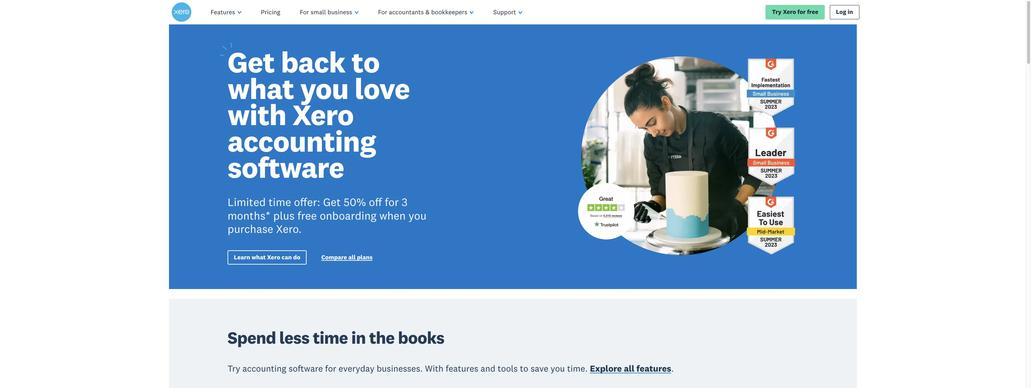Task type: locate. For each thing, give the bounding box(es) containing it.
get
[[228, 44, 275, 80], [323, 195, 341, 209]]

for inside dropdown button
[[378, 8, 388, 16]]

everyday
[[339, 363, 375, 374]]

1 horizontal spatial time
[[313, 327, 348, 348]]

for
[[300, 8, 309, 16], [378, 8, 388, 16]]

plus
[[274, 208, 295, 222]]

for small business button
[[290, 0, 369, 24]]

limited time offer: get 50% off for 3 months* plus free onboarding when you purchase xero.
[[228, 195, 427, 236]]

and
[[481, 363, 496, 374]]

0 horizontal spatial features
[[446, 363, 479, 374]]

1 vertical spatial xero
[[293, 96, 354, 133]]

0 horizontal spatial try
[[228, 363, 240, 374]]

0 horizontal spatial you
[[300, 70, 349, 107]]

software
[[228, 149, 344, 186], [289, 363, 323, 374]]

1 horizontal spatial features
[[637, 363, 672, 374]]

free right "plus"
[[298, 208, 317, 222]]

2 horizontal spatial xero
[[784, 8, 797, 16]]

1 for from the left
[[300, 8, 309, 16]]

you
[[300, 70, 349, 107], [409, 208, 427, 222], [551, 363, 565, 374]]

0 horizontal spatial time
[[269, 195, 291, 209]]

try xero for free
[[773, 8, 819, 16]]

time.
[[568, 363, 588, 374]]

try
[[773, 8, 782, 16], [228, 363, 240, 374]]

for left accountants
[[378, 8, 388, 16]]

&
[[426, 8, 430, 16]]

1 vertical spatial accounting
[[243, 363, 287, 374]]

0 vertical spatial xero
[[784, 8, 797, 16]]

learn what xero can do
[[234, 254, 301, 261]]

xero
[[784, 8, 797, 16], [293, 96, 354, 133], [267, 254, 280, 261]]

1 vertical spatial try
[[228, 363, 240, 374]]

software inside the "back to what you love with xero accounting software"
[[228, 149, 344, 186]]

pricing
[[261, 8, 281, 16]]

xero.
[[276, 222, 302, 236]]

0 vertical spatial to
[[352, 44, 380, 80]]

0 vertical spatial for
[[798, 8, 806, 16]]

0 vertical spatial try
[[773, 8, 782, 16]]

.
[[672, 363, 674, 374]]

0 horizontal spatial get
[[228, 44, 275, 80]]

free
[[808, 8, 819, 16], [298, 208, 317, 222]]

offer:
[[294, 195, 321, 209]]

learn what xero can do link
[[228, 250, 307, 265]]

compare all plans link
[[322, 254, 373, 263]]

for inside limited time offer: get 50% off for 3 months* plus free onboarding when you purchase xero.
[[385, 195, 399, 209]]

you inside the "back to what you love with xero accounting software"
[[300, 70, 349, 107]]

months*
[[228, 208, 271, 222]]

for
[[798, 8, 806, 16], [385, 195, 399, 209], [325, 363, 337, 374]]

0 vertical spatial in
[[848, 8, 854, 16]]

0 horizontal spatial free
[[298, 208, 317, 222]]

2 horizontal spatial you
[[551, 363, 565, 374]]

1 horizontal spatial xero
[[293, 96, 354, 133]]

back
[[281, 44, 346, 80]]

support
[[494, 8, 517, 16]]

0 vertical spatial software
[[228, 149, 344, 186]]

2 features from the left
[[637, 363, 672, 374]]

get inside limited time offer: get 50% off for 3 months* plus free onboarding when you purchase xero.
[[323, 195, 341, 209]]

support button
[[484, 0, 533, 24]]

1 features from the left
[[446, 363, 479, 374]]

0 horizontal spatial xero
[[267, 254, 280, 261]]

in right 'log'
[[848, 8, 854, 16]]

0 vertical spatial you
[[300, 70, 349, 107]]

2 for from the left
[[378, 8, 388, 16]]

all
[[349, 254, 356, 261], [624, 363, 635, 374]]

what
[[228, 70, 294, 107], [252, 254, 266, 261]]

limited
[[228, 195, 266, 209]]

1 horizontal spatial for
[[385, 195, 399, 209]]

1 vertical spatial software
[[289, 363, 323, 374]]

0 vertical spatial free
[[808, 8, 819, 16]]

1 horizontal spatial try
[[773, 8, 782, 16]]

time
[[269, 195, 291, 209], [313, 327, 348, 348]]

0 vertical spatial time
[[269, 195, 291, 209]]

2 vertical spatial for
[[325, 363, 337, 374]]

free left 'log'
[[808, 8, 819, 16]]

1 vertical spatial you
[[409, 208, 427, 222]]

for for for accountants & bookkeepers
[[378, 8, 388, 16]]

features
[[446, 363, 479, 374], [637, 363, 672, 374]]

all left plans
[[349, 254, 356, 261]]

explore all features link
[[590, 363, 672, 376]]

in left the
[[352, 327, 366, 348]]

1 vertical spatial time
[[313, 327, 348, 348]]

compare all plans
[[322, 254, 373, 261]]

do
[[293, 254, 301, 261]]

xero inside the "back to what you love with xero accounting software"
[[293, 96, 354, 133]]

1 horizontal spatial get
[[323, 195, 341, 209]]

1 horizontal spatial for
[[378, 8, 388, 16]]

1 vertical spatial free
[[298, 208, 317, 222]]

accountants
[[389, 8, 424, 16]]

0 vertical spatial all
[[349, 254, 356, 261]]

to
[[352, 44, 380, 80], [520, 363, 529, 374]]

1 horizontal spatial you
[[409, 208, 427, 222]]

pricing link
[[251, 0, 290, 24]]

for small business
[[300, 8, 353, 16]]

1 horizontal spatial in
[[848, 8, 854, 16]]

free inside limited time offer: get 50% off for 3 months* plus free onboarding when you purchase xero.
[[298, 208, 317, 222]]

1 vertical spatial for
[[385, 195, 399, 209]]

2 horizontal spatial for
[[798, 8, 806, 16]]

1 horizontal spatial free
[[808, 8, 819, 16]]

spend less time in the books
[[228, 327, 445, 348]]

in
[[848, 8, 854, 16], [352, 327, 366, 348]]

what inside the "back to what you love with xero accounting software"
[[228, 70, 294, 107]]

2 vertical spatial you
[[551, 363, 565, 374]]

1 vertical spatial in
[[352, 327, 366, 348]]

plans
[[357, 254, 373, 261]]

accounting
[[228, 123, 376, 159], [243, 363, 287, 374]]

log in link
[[830, 5, 860, 19]]

all right "explore"
[[624, 363, 635, 374]]

1 horizontal spatial to
[[520, 363, 529, 374]]

can
[[282, 254, 292, 261]]

0 horizontal spatial for
[[300, 8, 309, 16]]

1 vertical spatial get
[[323, 195, 341, 209]]

0 horizontal spatial to
[[352, 44, 380, 80]]

for inside dropdown button
[[300, 8, 309, 16]]

0 vertical spatial accounting
[[228, 123, 376, 159]]

compare
[[322, 254, 347, 261]]

1 horizontal spatial all
[[624, 363, 635, 374]]

for left the small
[[300, 8, 309, 16]]

business
[[328, 8, 353, 16]]

0 vertical spatial get
[[228, 44, 275, 80]]

for for for small business
[[300, 8, 309, 16]]

0 vertical spatial what
[[228, 70, 294, 107]]



Task type: vqa. For each thing, say whether or not it's contained in the screenshot.
Business
yes



Task type: describe. For each thing, give the bounding box(es) containing it.
less
[[280, 327, 310, 348]]

features button
[[201, 0, 251, 24]]

spend
[[228, 327, 276, 348]]

back to what you love with xero accounting software
[[228, 44, 410, 186]]

businesses.
[[377, 363, 423, 374]]

tools
[[498, 363, 518, 374]]

you inside limited time offer: get 50% off for 3 months* plus free onboarding when you purchase xero.
[[409, 208, 427, 222]]

features
[[211, 8, 235, 16]]

love
[[355, 70, 410, 107]]

for accountants & bookkeepers button
[[369, 0, 484, 24]]

when
[[380, 208, 406, 222]]

0 horizontal spatial in
[[352, 327, 366, 348]]

log
[[837, 8, 847, 16]]

try for try xero for free
[[773, 8, 782, 16]]

try accounting software for everyday businesses. with features and tools to save you time. explore all features .
[[228, 363, 674, 374]]

learn
[[234, 254, 250, 261]]

a xero user decorating a cake with blue icing. social proof badges surrounding the circular image. image
[[521, 24, 858, 289]]

explore
[[590, 363, 622, 374]]

try xero for free link
[[766, 5, 825, 19]]

2 vertical spatial xero
[[267, 254, 280, 261]]

0 horizontal spatial for
[[325, 363, 337, 374]]

accounting inside the "back to what you love with xero accounting software"
[[228, 123, 376, 159]]

small
[[311, 8, 326, 16]]

1 vertical spatial to
[[520, 363, 529, 374]]

with
[[228, 96, 286, 133]]

try for try accounting software for everyday businesses. with features and tools to save you time. explore all features .
[[228, 363, 240, 374]]

time inside limited time offer: get 50% off for 3 months* plus free onboarding when you purchase xero.
[[269, 195, 291, 209]]

off
[[369, 195, 382, 209]]

log in
[[837, 8, 854, 16]]

onboarding
[[320, 208, 377, 222]]

1 vertical spatial what
[[252, 254, 266, 261]]

the
[[369, 327, 395, 348]]

with
[[425, 363, 444, 374]]

for accountants & bookkeepers
[[378, 8, 468, 16]]

books
[[398, 327, 445, 348]]

to inside the "back to what you love with xero accounting software"
[[352, 44, 380, 80]]

50%
[[344, 195, 366, 209]]

1 vertical spatial all
[[624, 363, 635, 374]]

purchase
[[228, 222, 274, 236]]

xero homepage image
[[172, 2, 191, 22]]

bookkeepers
[[432, 8, 468, 16]]

3
[[402, 195, 408, 209]]

0 horizontal spatial all
[[349, 254, 356, 261]]

save
[[531, 363, 549, 374]]



